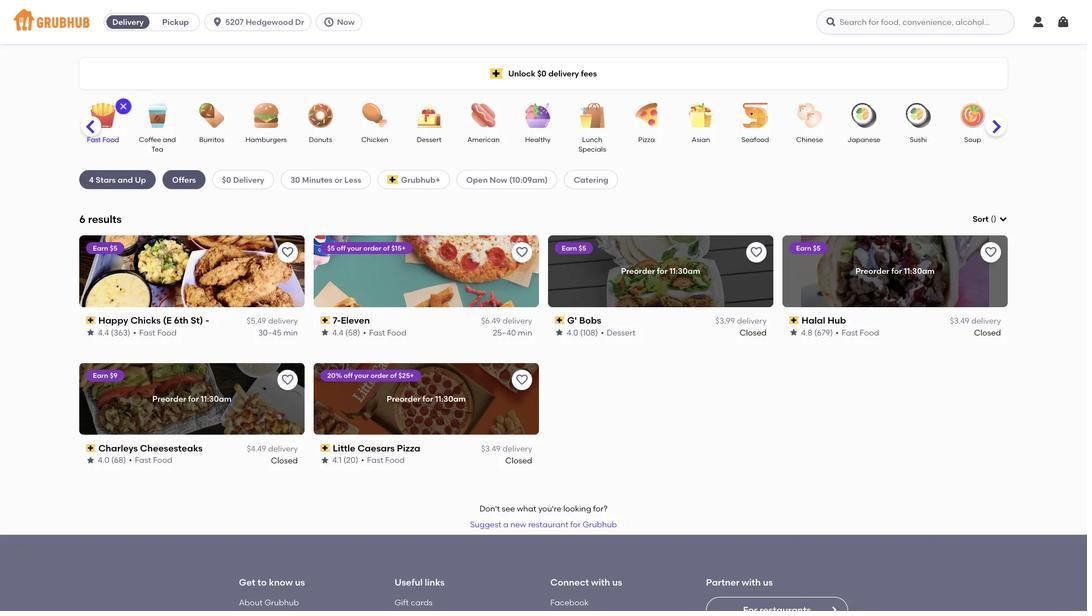 Task type: describe. For each thing, give the bounding box(es) containing it.
$6.49
[[481, 316, 501, 326]]

save this restaurant button for halal hub
[[981, 242, 1001, 263]]

6 results main content
[[0, 44, 1087, 612]]

4.8
[[801, 328, 813, 337]]

you're
[[538, 504, 562, 514]]

little
[[333, 443, 355, 454]]

svg image inside now button
[[323, 16, 335, 28]]

us for partner with us
[[763, 577, 773, 588]]

(58)
[[345, 328, 360, 337]]

get
[[239, 577, 255, 588]]

• for eleven
[[363, 328, 366, 337]]

suggest
[[470, 520, 501, 530]]

order for caesars
[[371, 372, 389, 380]]

save this restaurant button for 7-eleven
[[512, 242, 532, 263]]

or
[[335, 175, 343, 184]]

0 horizontal spatial grubhub
[[265, 598, 299, 608]]

for inside button
[[570, 520, 581, 530]]

closed for charleys cheesesteaks
[[271, 456, 298, 465]]

(
[[991, 214, 994, 224]]

now button
[[316, 13, 367, 31]]

now inside 6 results main content
[[490, 175, 507, 184]]

(20)
[[343, 456, 358, 465]]

st)
[[191, 315, 203, 326]]

for for halal hub
[[892, 267, 902, 276]]

order for eleven
[[363, 244, 381, 252]]

star icon image for halal hub
[[789, 328, 798, 337]]

pizza image
[[627, 103, 667, 128]]

subscription pass image for 7-eleven
[[321, 317, 331, 325]]

hedgewood
[[246, 17, 293, 27]]

don't
[[480, 504, 500, 514]]

facebook link
[[550, 598, 589, 608]]

fast for halal hub
[[842, 328, 858, 337]]

4.0 for charleys
[[98, 456, 109, 465]]

for for g' bobs
[[657, 267, 668, 276]]

coffee
[[139, 135, 161, 144]]

(10:09am)
[[509, 175, 548, 184]]

save this restaurant image for halal hub
[[984, 246, 998, 259]]

asian
[[692, 135, 710, 144]]

svg image inside 5207 hedgewood dr button
[[212, 16, 223, 28]]

earn for charleys cheesesteaks
[[93, 372, 108, 380]]

2 $5 from the left
[[327, 244, 335, 252]]

lunch
[[582, 135, 602, 144]]

fees
[[581, 69, 597, 78]]

$3.99
[[716, 316, 735, 326]]

your for caesars
[[354, 372, 369, 380]]

0 vertical spatial $0
[[537, 69, 547, 78]]

0 horizontal spatial pizza
[[397, 443, 420, 454]]

save this restaurant button for happy chicks (e 6th st) -
[[277, 242, 298, 263]]

earn for happy chicks (e 6th st) -
[[93, 244, 108, 252]]

(e
[[163, 315, 172, 326]]

hamburgers
[[245, 135, 287, 144]]

$0 delivery
[[222, 175, 264, 184]]

food down "fast food" image
[[103, 135, 119, 144]]

$3.49 for little caesars pizza
[[481, 444, 501, 454]]

minutes
[[302, 175, 333, 184]]

looking
[[563, 504, 591, 514]]

• dessert
[[601, 328, 636, 337]]

4.1
[[332, 456, 342, 465]]

less
[[344, 175, 361, 184]]

earn for g' bobs
[[562, 244, 577, 252]]

7-
[[333, 315, 341, 326]]

star icon image for happy chicks (e 6th st) -
[[86, 328, 95, 337]]

japanese
[[848, 135, 881, 144]]

about grubhub link
[[239, 598, 299, 608]]

$3.99 delivery
[[716, 316, 767, 326]]

min for happy chicks (e 6th st) -
[[284, 328, 298, 337]]

closed for little caesars pizza
[[505, 456, 532, 465]]

soup
[[964, 135, 981, 144]]

• fast food for chicks
[[133, 328, 177, 337]]

partner with us
[[706, 577, 773, 588]]

$5.49
[[247, 316, 266, 326]]

catering
[[574, 175, 609, 184]]

your for eleven
[[347, 244, 362, 252]]

fast food
[[87, 135, 119, 144]]

$3.49 for halal hub
[[950, 316, 970, 326]]

$4.49 delivery
[[247, 444, 298, 454]]

20%
[[327, 372, 342, 380]]

get to know us
[[239, 577, 305, 588]]

off for 7-
[[337, 244, 346, 252]]

6 results
[[79, 213, 122, 225]]

chicken
[[361, 135, 388, 144]]

of for caesars
[[390, 372, 397, 380]]

delivery for little caesars pizza
[[503, 444, 532, 454]]

main navigation navigation
[[0, 0, 1087, 44]]

don't see what you're looking for?
[[480, 504, 608, 514]]

offers
[[172, 175, 196, 184]]

(68)
[[111, 456, 126, 465]]

off for little
[[344, 372, 353, 380]]

earn $9
[[93, 372, 117, 380]]

4.8 (679)
[[801, 328, 833, 337]]

food for little caesars pizza
[[385, 456, 405, 465]]

happy chicks (e 6th st) -  logo image
[[79, 235, 305, 307]]

gift cards link
[[395, 598, 433, 608]]

burritos
[[199, 135, 224, 144]]

$5 for happy
[[110, 244, 117, 252]]

$9
[[110, 372, 117, 380]]

1 us from the left
[[295, 577, 305, 588]]

• fast food for caesars
[[361, 456, 405, 465]]

fast for happy chicks (e 6th st) -
[[139, 328, 155, 337]]

for for little caesars pizza
[[423, 394, 433, 404]]

4.0 (68)
[[98, 456, 126, 465]]

right image
[[830, 606, 839, 612]]

results
[[88, 213, 122, 225]]

healthy
[[525, 135, 551, 144]]

Search for food, convenience, alcohol... search field
[[817, 10, 1015, 35]]

about
[[239, 598, 263, 608]]

delivery for happy chicks (e 6th st) -
[[268, 316, 298, 326]]

preorder for 11:30am for halal hub
[[856, 267, 935, 276]]

preorder for bobs
[[621, 267, 655, 276]]

preorder for cheesesteaks
[[152, 394, 186, 404]]

earn $5 for g'
[[562, 244, 586, 252]]

connect
[[550, 577, 589, 588]]

g' bobs
[[567, 315, 602, 326]]

sort ( )
[[973, 214, 997, 224]]

food for charleys cheesesteaks
[[153, 456, 172, 465]]

7-eleven logo image
[[314, 235, 539, 307]]

soup image
[[953, 103, 993, 128]]

4
[[89, 175, 94, 184]]

subscription pass image for g' bobs
[[555, 317, 565, 325]]

save this restaurant image for charleys cheesesteaks
[[281, 374, 294, 387]]

11:30am for halal hub
[[904, 267, 935, 276]]

happy
[[98, 315, 128, 326]]

save this restaurant image for 7-eleven
[[515, 246, 529, 259]]

gift cards
[[395, 598, 433, 608]]

healthy image
[[518, 103, 558, 128]]

useful links
[[395, 577, 445, 588]]

for?
[[593, 504, 608, 514]]

about grubhub
[[239, 598, 299, 608]]

save this restaurant button for charleys cheesesteaks
[[277, 370, 298, 391]]

stars
[[96, 175, 116, 184]]

1 horizontal spatial svg image
[[826, 16, 837, 28]]

lunch specials
[[579, 135, 606, 153]]

• for cheesesteaks
[[129, 456, 132, 465]]

cheesesteaks
[[140, 443, 203, 454]]

grubhub inside button
[[583, 520, 617, 530]]

hamburgers image
[[246, 103, 286, 128]]

11:30am for little caesars pizza
[[435, 394, 466, 404]]

specials
[[579, 145, 606, 153]]

earn $5 for halal
[[796, 244, 821, 252]]

$5 off your order of $15+
[[327, 244, 406, 252]]

dessert image
[[409, 103, 449, 128]]

halal
[[802, 315, 826, 326]]

for for charleys cheesesteaks
[[188, 394, 199, 404]]

eleven
[[341, 315, 370, 326]]

chinese image
[[790, 103, 830, 128]]

charleys cheesesteaks
[[98, 443, 203, 454]]

coffee and tea image
[[138, 103, 177, 128]]

5207 hedgewood dr
[[225, 17, 304, 27]]



Task type: locate. For each thing, give the bounding box(es) containing it.
• for caesars
[[361, 456, 364, 465]]

1 horizontal spatial now
[[490, 175, 507, 184]]

min right "25–40"
[[518, 328, 532, 337]]

1 horizontal spatial grubhub plus flag logo image
[[490, 68, 504, 79]]

of left $15+
[[383, 244, 390, 252]]

• right (363)
[[133, 328, 136, 337]]

1 horizontal spatial earn $5
[[562, 244, 586, 252]]

fast for little caesars pizza
[[367, 456, 383, 465]]

american
[[467, 135, 500, 144]]

1 horizontal spatial save this restaurant image
[[984, 246, 998, 259]]

now right dr
[[337, 17, 355, 27]]

of left $25+ at left
[[390, 372, 397, 380]]

earn $5 for happy
[[93, 244, 117, 252]]

save this restaurant button for g' bobs
[[746, 242, 767, 263]]

-
[[205, 315, 209, 326]]

1 vertical spatial of
[[390, 372, 397, 380]]

restaurant
[[528, 520, 568, 530]]

0 vertical spatial off
[[337, 244, 346, 252]]

star icon image left the 4.0 (68)
[[86, 456, 95, 465]]

30–45 min
[[258, 328, 298, 337]]

20% off your order of $25+
[[327, 372, 414, 380]]

25–40 min
[[493, 328, 532, 337]]

subscription pass image left 7-
[[321, 317, 331, 325]]

food down '(e' on the bottom of page
[[157, 328, 177, 337]]

• right (68)
[[129, 456, 132, 465]]

with for partner
[[742, 577, 761, 588]]

1 vertical spatial $3.49 delivery
[[481, 444, 532, 454]]

1 horizontal spatial delivery
[[233, 175, 264, 184]]

what
[[517, 504, 536, 514]]

sushi
[[910, 135, 927, 144]]

grubhub plus flag logo image left unlock
[[490, 68, 504, 79]]

unlock
[[508, 69, 535, 78]]

asian image
[[681, 103, 721, 128]]

0 horizontal spatial $0
[[222, 175, 231, 184]]

grubhub down know
[[265, 598, 299, 608]]

1 min from the left
[[284, 328, 298, 337]]

1 vertical spatial grubhub plus flag logo image
[[387, 175, 399, 184]]

subscription pass image left happy
[[86, 317, 96, 325]]

4.4 (363)
[[98, 328, 130, 337]]

1 horizontal spatial us
[[612, 577, 622, 588]]

1 vertical spatial now
[[490, 175, 507, 184]]

6
[[79, 213, 86, 225]]

subscription pass image for halal hub
[[789, 317, 799, 325]]

min right 30–45
[[284, 328, 298, 337]]

delivery for charleys cheesesteaks
[[268, 444, 298, 454]]

7-eleven
[[333, 315, 370, 326]]

suggest a new restaurant for grubhub
[[470, 520, 617, 530]]

delivery for 7-eleven
[[503, 316, 532, 326]]

0 horizontal spatial grubhub plus flag logo image
[[387, 175, 399, 184]]

• fast food for hub
[[836, 328, 879, 337]]

• fast food down little caesars pizza on the bottom left of the page
[[361, 456, 405, 465]]

grubhub down for?
[[583, 520, 617, 530]]

star icon image for g' bobs
[[555, 328, 564, 337]]

$5.49 delivery
[[247, 316, 298, 326]]

1 horizontal spatial 4.4
[[332, 328, 343, 337]]

0 horizontal spatial save this restaurant image
[[750, 246, 763, 259]]

links
[[425, 577, 445, 588]]

delivery for halal hub
[[971, 316, 1001, 326]]

1 vertical spatial order
[[371, 372, 389, 380]]

0 horizontal spatial now
[[337, 17, 355, 27]]

0 vertical spatial of
[[383, 244, 390, 252]]

gift
[[395, 598, 409, 608]]

subscription pass image for little caesars pizza
[[321, 445, 331, 452]]

fast down "fast food" image
[[87, 135, 101, 144]]

delivery left pickup button
[[112, 17, 144, 27]]

11:30am
[[670, 267, 701, 276], [904, 267, 935, 276], [201, 394, 232, 404], [435, 394, 466, 404]]

fast down caesars
[[367, 456, 383, 465]]

earn for halal hub
[[796, 244, 812, 252]]

none field containing sort
[[973, 214, 1008, 225]]

star icon image left 4.4 (363)
[[86, 328, 95, 337]]

• fast food down happy chicks (e 6th st) -
[[133, 328, 177, 337]]

caesars
[[358, 443, 395, 454]]

1 vertical spatial and
[[118, 175, 133, 184]]

save this restaurant button for little caesars pizza
[[512, 370, 532, 391]]

1 horizontal spatial of
[[390, 372, 397, 380]]

your right 20%
[[354, 372, 369, 380]]

earn
[[93, 244, 108, 252], [562, 244, 577, 252], [796, 244, 812, 252], [93, 372, 108, 380]]

4.0 (108)
[[567, 328, 598, 337]]

0 vertical spatial grubhub plus flag logo image
[[490, 68, 504, 79]]

and left up
[[118, 175, 133, 184]]

0 horizontal spatial 4.4
[[98, 328, 109, 337]]

pizza right caesars
[[397, 443, 420, 454]]

subscription pass image left halal
[[789, 317, 799, 325]]

american image
[[464, 103, 503, 128]]

now inside button
[[337, 17, 355, 27]]

grubhub plus flag logo image left grubhub+
[[387, 175, 399, 184]]

preorder for 11:30am for charleys cheesesteaks
[[152, 394, 232, 404]]

0 vertical spatial 4.0
[[567, 328, 578, 337]]

0 horizontal spatial delivery
[[112, 17, 144, 27]]

delivery for g' bobs
[[737, 316, 767, 326]]

0 vertical spatial subscription pass image
[[555, 317, 565, 325]]

0 vertical spatial order
[[363, 244, 381, 252]]

star icon image for little caesars pizza
[[321, 456, 330, 465]]

$5 for halal
[[813, 244, 821, 252]]

0 vertical spatial your
[[347, 244, 362, 252]]

2 horizontal spatial svg image
[[999, 215, 1008, 224]]

of for eleven
[[383, 244, 390, 252]]

star icon image
[[86, 328, 95, 337], [321, 328, 330, 337], [555, 328, 564, 337], [789, 328, 798, 337], [86, 456, 95, 465], [321, 456, 330, 465]]

pizza down pizza image
[[638, 135, 655, 144]]

0 horizontal spatial min
[[284, 328, 298, 337]]

little caesars pizza
[[333, 443, 420, 454]]

preorder for 11:30am for g' bobs
[[621, 267, 701, 276]]

• right (108)
[[601, 328, 604, 337]]

sushi image
[[899, 103, 938, 128]]

1 horizontal spatial grubhub
[[583, 520, 617, 530]]

subscription pass image
[[86, 317, 96, 325], [321, 317, 331, 325], [789, 317, 799, 325], [321, 445, 331, 452]]

$15+
[[391, 244, 406, 252]]

0 vertical spatial $3.49
[[950, 316, 970, 326]]

closed for halal hub
[[974, 328, 1001, 337]]

1 horizontal spatial with
[[742, 577, 761, 588]]

japanese image
[[844, 103, 884, 128]]

1 horizontal spatial subscription pass image
[[555, 317, 565, 325]]

$3.49
[[950, 316, 970, 326], [481, 444, 501, 454]]

• for chicks
[[133, 328, 136, 337]]

• right (20)
[[361, 456, 364, 465]]

of
[[383, 244, 390, 252], [390, 372, 397, 380]]

grubhub plus flag logo image
[[490, 68, 504, 79], [387, 175, 399, 184]]

save this restaurant image for little caesars pizza
[[515, 374, 529, 387]]

• fast food down the charleys cheesesteaks
[[129, 456, 172, 465]]

food right (679)
[[860, 328, 879, 337]]

4.4 down 7-
[[332, 328, 343, 337]]

0 vertical spatial delivery
[[112, 17, 144, 27]]

star icon image left 4.1
[[321, 456, 330, 465]]

subscription pass image left little
[[321, 445, 331, 452]]

svg image inside field
[[999, 215, 1008, 224]]

0 vertical spatial now
[[337, 17, 355, 27]]

for
[[657, 267, 668, 276], [892, 267, 902, 276], [188, 394, 199, 404], [423, 394, 433, 404], [570, 520, 581, 530]]

$3.49 delivery for halal hub
[[950, 316, 1001, 326]]

2 earn $5 from the left
[[562, 244, 586, 252]]

0 horizontal spatial dessert
[[417, 135, 442, 144]]

• for hub
[[836, 328, 839, 337]]

min
[[284, 328, 298, 337], [518, 328, 532, 337]]

donuts image
[[301, 103, 340, 128]]

(363)
[[111, 328, 130, 337]]

$3.49 delivery for little caesars pizza
[[481, 444, 532, 454]]

• fast food for eleven
[[363, 328, 407, 337]]

save this restaurant image
[[750, 246, 763, 259], [984, 246, 998, 259]]

1 horizontal spatial $0
[[537, 69, 547, 78]]

1 horizontal spatial dessert
[[607, 328, 636, 337]]

closed for g' bobs
[[740, 328, 767, 337]]

1 vertical spatial pizza
[[397, 443, 420, 454]]

food for happy chicks (e 6th st) -
[[157, 328, 177, 337]]

0 horizontal spatial 4.0
[[98, 456, 109, 465]]

none field inside 6 results main content
[[973, 214, 1008, 225]]

4.0 down g'
[[567, 328, 578, 337]]

1 vertical spatial $0
[[222, 175, 231, 184]]

• fast food for cheesesteaks
[[129, 456, 172, 465]]

3 us from the left
[[763, 577, 773, 588]]

partner
[[706, 577, 740, 588]]

food
[[103, 135, 119, 144], [157, 328, 177, 337], [387, 328, 407, 337], [860, 328, 879, 337], [153, 456, 172, 465], [385, 456, 405, 465]]

$0 right unlock
[[537, 69, 547, 78]]

11:30am for charleys cheesesteaks
[[201, 394, 232, 404]]

3 earn $5 from the left
[[796, 244, 821, 252]]

$4.49
[[247, 444, 266, 454]]

star icon image for 7-eleven
[[321, 328, 330, 337]]

11:30am for g' bobs
[[670, 267, 701, 276]]

•
[[133, 328, 136, 337], [363, 328, 366, 337], [601, 328, 604, 337], [836, 328, 839, 337], [129, 456, 132, 465], [361, 456, 364, 465]]

now right open
[[490, 175, 507, 184]]

2 us from the left
[[612, 577, 622, 588]]

cards
[[411, 598, 433, 608]]

with right connect
[[591, 577, 610, 588]]

4.4 (58)
[[332, 328, 360, 337]]

donuts
[[309, 135, 332, 144]]

5207 hedgewood dr button
[[204, 13, 316, 31]]

6th
[[174, 315, 189, 326]]

fast for charleys cheesesteaks
[[135, 456, 151, 465]]

4.0 for g'
[[567, 328, 578, 337]]

your left $15+
[[347, 244, 362, 252]]

$0
[[537, 69, 547, 78], [222, 175, 231, 184]]

0 horizontal spatial with
[[591, 577, 610, 588]]

to
[[258, 577, 267, 588]]

1 vertical spatial your
[[354, 372, 369, 380]]

1 vertical spatial dessert
[[607, 328, 636, 337]]

save this restaurant button
[[277, 242, 298, 263], [512, 242, 532, 263], [746, 242, 767, 263], [981, 242, 1001, 263], [277, 370, 298, 391], [512, 370, 532, 391]]

1 $5 from the left
[[110, 244, 117, 252]]

fast right (58)
[[369, 328, 385, 337]]

• fast food down the hub
[[836, 328, 879, 337]]

4.1 (20)
[[332, 456, 358, 465]]

fast food image
[[83, 103, 123, 128]]

0 horizontal spatial $3.49
[[481, 444, 501, 454]]

star icon image left 4.4 (58)
[[321, 328, 330, 337]]

food right (58)
[[387, 328, 407, 337]]

with for connect
[[591, 577, 610, 588]]

and up tea
[[163, 135, 176, 144]]

useful
[[395, 577, 423, 588]]

4.4 down happy
[[98, 328, 109, 337]]

1 vertical spatial grubhub
[[265, 598, 299, 608]]

0 vertical spatial and
[[163, 135, 176, 144]]

star icon image left "4.0 (108)"
[[555, 328, 564, 337]]

delivery inside delivery button
[[112, 17, 144, 27]]

1 horizontal spatial min
[[518, 328, 532, 337]]

2 min from the left
[[518, 328, 532, 337]]

and
[[163, 135, 176, 144], [118, 175, 133, 184]]

us right connect
[[612, 577, 622, 588]]

us right know
[[295, 577, 305, 588]]

order left $15+
[[363, 244, 381, 252]]

save this restaurant image for g' bobs
[[750, 246, 763, 259]]

burritos image
[[192, 103, 232, 128]]

star icon image left 4.8 at the right
[[789, 328, 798, 337]]

chicken image
[[355, 103, 395, 128]]

0 vertical spatial dessert
[[417, 135, 442, 144]]

grubhub plus flag logo image for unlock $0 delivery fees
[[490, 68, 504, 79]]

suggest a new restaurant for grubhub button
[[465, 515, 622, 535]]

0 horizontal spatial $3.49 delivery
[[481, 444, 532, 454]]

food down little caesars pizza on the bottom left of the page
[[385, 456, 405, 465]]

preorder for caesars
[[387, 394, 421, 404]]

star icon image for charleys cheesesteaks
[[86, 456, 95, 465]]

0 horizontal spatial of
[[383, 244, 390, 252]]

4.0 left (68)
[[98, 456, 109, 465]]

fast down the charleys cheesesteaks
[[135, 456, 151, 465]]

1 vertical spatial $3.49
[[481, 444, 501, 454]]

and inside "coffee and tea"
[[163, 135, 176, 144]]

1 earn $5 from the left
[[93, 244, 117, 252]]

1 horizontal spatial pizza
[[638, 135, 655, 144]]

$0 right offers
[[222, 175, 231, 184]]

chicks
[[130, 315, 161, 326]]

g'
[[567, 315, 577, 326]]

0 vertical spatial $3.49 delivery
[[950, 316, 1001, 326]]

$5 for g'
[[579, 244, 586, 252]]

4.4 for happy
[[98, 328, 109, 337]]

new
[[510, 520, 526, 530]]

0 vertical spatial pizza
[[638, 135, 655, 144]]

• fast food
[[133, 328, 177, 337], [363, 328, 407, 337], [836, 328, 879, 337], [129, 456, 172, 465], [361, 456, 405, 465]]

• right (58)
[[363, 328, 366, 337]]

fast down the hub
[[842, 328, 858, 337]]

order left $25+ at left
[[371, 372, 389, 380]]

fast down chicks
[[139, 328, 155, 337]]

1 horizontal spatial $3.49
[[950, 316, 970, 326]]

subscription pass image for happy chicks (e 6th st) -
[[86, 317, 96, 325]]

2 4.4 from the left
[[332, 328, 343, 337]]

min for 7-eleven
[[518, 328, 532, 337]]

$3.49 delivery
[[950, 316, 1001, 326], [481, 444, 532, 454]]

food for halal hub
[[860, 328, 879, 337]]

earn $5
[[93, 244, 117, 252], [562, 244, 586, 252], [796, 244, 821, 252]]

bobs
[[579, 315, 602, 326]]

1 vertical spatial off
[[344, 372, 353, 380]]

save this restaurant image
[[281, 246, 294, 259], [515, 246, 529, 259], [281, 374, 294, 387], [515, 374, 529, 387]]

save this restaurant image for happy chicks (e 6th st) -
[[281, 246, 294, 259]]

$6.49 delivery
[[481, 316, 532, 326]]

off
[[337, 244, 346, 252], [344, 372, 353, 380]]

food for 7-eleven
[[387, 328, 407, 337]]

• fast food down eleven
[[363, 328, 407, 337]]

0 horizontal spatial us
[[295, 577, 305, 588]]

• for bobs
[[601, 328, 604, 337]]

1 horizontal spatial 4.0
[[567, 328, 578, 337]]

preorder for 11:30am for little caesars pizza
[[387, 394, 466, 404]]

2 horizontal spatial us
[[763, 577, 773, 588]]

with right partner
[[742, 577, 761, 588]]

2 with from the left
[[742, 577, 761, 588]]

2 save this restaurant image from the left
[[984, 246, 998, 259]]

svg image
[[1032, 15, 1045, 29], [1057, 15, 1070, 29], [212, 16, 223, 28], [119, 102, 128, 111]]

charleys
[[98, 443, 138, 454]]

1 4.4 from the left
[[98, 328, 109, 337]]

30–45
[[258, 328, 282, 337]]

dessert down dessert "image"
[[417, 135, 442, 144]]

pickup button
[[152, 13, 199, 31]]

delivery inside 6 results main content
[[233, 175, 264, 184]]

us right partner
[[763, 577, 773, 588]]

up
[[135, 175, 146, 184]]

lunch specials image
[[573, 103, 612, 128]]

4.4 for 7-
[[332, 328, 343, 337]]

delivery
[[112, 17, 144, 27], [233, 175, 264, 184]]

4.4
[[98, 328, 109, 337], [332, 328, 343, 337]]

None field
[[973, 214, 1008, 225]]

• down the hub
[[836, 328, 839, 337]]

0 horizontal spatial earn $5
[[93, 244, 117, 252]]

2 horizontal spatial earn $5
[[796, 244, 821, 252]]

happy chicks (e 6th st) -
[[98, 315, 209, 326]]

1 horizontal spatial $3.49 delivery
[[950, 316, 1001, 326]]

0 horizontal spatial svg image
[[323, 16, 335, 28]]

0 horizontal spatial subscription pass image
[[86, 445, 96, 452]]

30 minutes or less
[[290, 175, 361, 184]]

seafood image
[[736, 103, 775, 128]]

open now (10:09am)
[[466, 175, 548, 184]]

1 save this restaurant image from the left
[[750, 246, 763, 259]]

subscription pass image for charleys cheesesteaks
[[86, 445, 96, 452]]

0 horizontal spatial and
[[118, 175, 133, 184]]

1 with from the left
[[591, 577, 610, 588]]

food down cheesesteaks
[[153, 456, 172, 465]]

subscription pass image left the charleys
[[86, 445, 96, 452]]

1 vertical spatial subscription pass image
[[86, 445, 96, 452]]

open
[[466, 175, 488, 184]]

0 vertical spatial grubhub
[[583, 520, 617, 530]]

fast for 7-eleven
[[369, 328, 385, 337]]

pizza
[[638, 135, 655, 144], [397, 443, 420, 454]]

1 horizontal spatial and
[[163, 135, 176, 144]]

svg image
[[323, 16, 335, 28], [826, 16, 837, 28], [999, 215, 1008, 224]]

1 vertical spatial 4.0
[[98, 456, 109, 465]]

dessert right (108)
[[607, 328, 636, 337]]

us for connect with us
[[612, 577, 622, 588]]

subscription pass image
[[555, 317, 565, 325], [86, 445, 96, 452]]

subscription pass image left g'
[[555, 317, 565, 325]]

3 $5 from the left
[[579, 244, 586, 252]]

sort
[[973, 214, 989, 224]]

grubhub plus flag logo image for grubhub+
[[387, 175, 399, 184]]

order
[[363, 244, 381, 252], [371, 372, 389, 380]]

4 $5 from the left
[[813, 244, 821, 252]]

1 vertical spatial delivery
[[233, 175, 264, 184]]

preorder for hub
[[856, 267, 890, 276]]

delivery down hamburgers
[[233, 175, 264, 184]]



Task type: vqa. For each thing, say whether or not it's contained in the screenshot.
the "Useful"
yes



